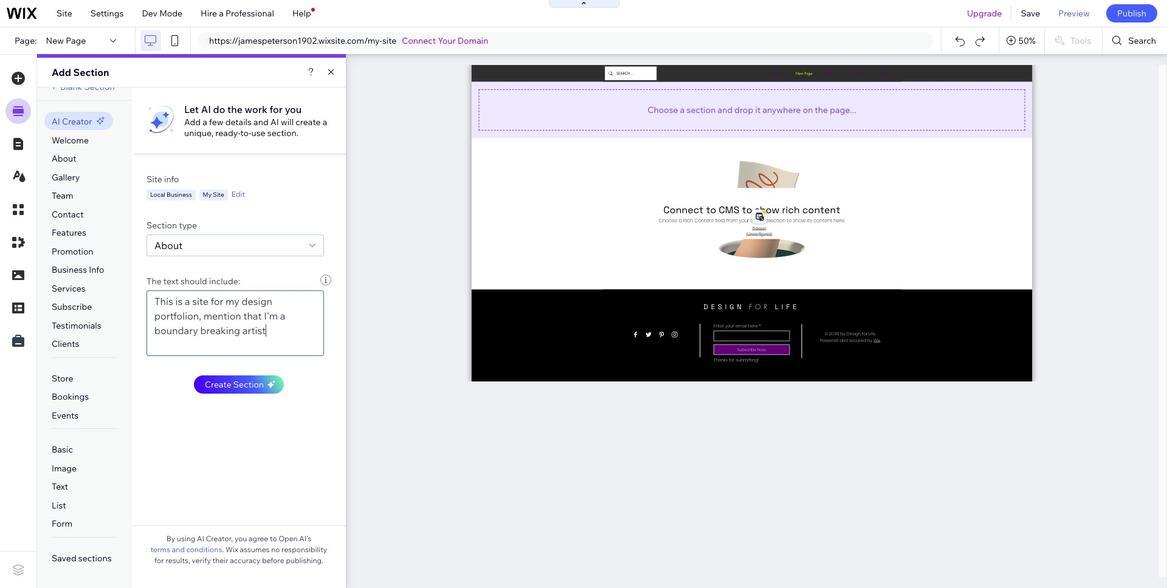 Task type: describe. For each thing, give the bounding box(es) containing it.
dev mode
[[142, 8, 182, 19]]

new
[[46, 35, 64, 46]]

creator
[[62, 116, 92, 127]]

blank section
[[60, 81, 115, 92]]

features
[[52, 227, 86, 238]]

assumes
[[240, 545, 270, 554]]

terms and conditions button
[[151, 545, 222, 556]]

conditions
[[186, 545, 222, 554]]

promotion
[[52, 246, 93, 257]]

work
[[245, 103, 267, 116]]

info
[[89, 265, 104, 275]]

clients
[[52, 339, 79, 350]]

you inside let ai do the work for you add a few details and ai will create a unique, ready-to-use section.
[[285, 103, 302, 116]]

a right create
[[323, 117, 327, 128]]

ai left the do
[[201, 103, 211, 116]]

use
[[251, 128, 265, 139]]

their
[[213, 556, 228, 565]]

do
[[213, 103, 225, 116]]

choose
[[648, 104, 678, 115]]

edit button
[[231, 189, 245, 200]]

let
[[184, 103, 199, 116]]

publishing.
[[286, 556, 323, 565]]

blank
[[60, 81, 82, 92]]

2 horizontal spatial site
[[213, 191, 224, 199]]

section left type
[[147, 220, 177, 231]]

create section button
[[194, 376, 284, 394]]

ai creator
[[52, 116, 92, 127]]

testimonials
[[52, 320, 101, 331]]

hire
[[201, 8, 217, 19]]

drop
[[735, 104, 753, 115]]

to-
[[240, 128, 251, 139]]

ai's
[[299, 534, 311, 543]]

include:
[[209, 276, 240, 287]]

agree
[[249, 534, 268, 543]]

anywhere
[[763, 104, 801, 115]]

and inside let ai do the work for you add a few details and ai will create a unique, ready-to-use section.
[[254, 117, 269, 128]]

page...
[[830, 104, 856, 115]]

unique,
[[184, 128, 213, 139]]

ready-
[[215, 128, 240, 139]]

50%
[[1019, 35, 1036, 46]]

welcome
[[52, 135, 89, 146]]

store
[[52, 373, 73, 384]]

events
[[52, 410, 79, 421]]

section
[[687, 104, 716, 115]]

new page
[[46, 35, 86, 46]]

site
[[382, 35, 397, 46]]

. wix assumes no responsibility for results, verify their accuracy before publishing.
[[154, 545, 327, 565]]

dev
[[142, 8, 157, 19]]

verify
[[192, 556, 211, 565]]

for for results,
[[154, 556, 164, 565]]

team
[[52, 190, 73, 201]]

preview button
[[1049, 0, 1099, 27]]

terms
[[151, 545, 170, 554]]

contact
[[52, 209, 84, 220]]

results,
[[166, 556, 190, 565]]

section type
[[147, 220, 197, 231]]

bookings
[[52, 392, 89, 403]]

search button
[[1103, 27, 1167, 54]]

business info
[[52, 265, 104, 275]]

https://jamespeterson1902.wixsite.com/my-
[[209, 35, 382, 46]]

creator,
[[206, 534, 233, 543]]

create
[[205, 379, 231, 390]]

section.
[[267, 128, 299, 139]]

save
[[1021, 8, 1040, 19]]

open
[[279, 534, 298, 543]]

create section
[[205, 379, 264, 390]]

domain
[[458, 35, 488, 46]]

accuracy
[[230, 556, 260, 565]]

.
[[222, 545, 224, 554]]

text
[[163, 276, 179, 287]]

tools
[[1070, 35, 1091, 46]]

a left section
[[680, 104, 685, 115]]

for for you
[[270, 103, 283, 116]]

the inside let ai do the work for you add a few details and ai will create a unique, ready-to-use section.
[[227, 103, 243, 116]]

tools button
[[1045, 27, 1102, 54]]



Task type: vqa. For each thing, say whether or not it's contained in the screenshot.
The Add Pages To Your Site
no



Task type: locate. For each thing, give the bounding box(es) containing it.
section for blank section
[[84, 81, 115, 92]]

site for site
[[57, 8, 72, 19]]

e.g., Variety of yoga styles, expert instructions, small classes, in NYC text field
[[147, 291, 324, 356]]

0 horizontal spatial for
[[154, 556, 164, 565]]

0 horizontal spatial about
[[52, 153, 76, 164]]

section up 'blank section'
[[73, 66, 109, 78]]

section
[[73, 66, 109, 78], [84, 81, 115, 92], [147, 220, 177, 231], [233, 379, 264, 390]]

section for create section
[[233, 379, 264, 390]]

you inside by using ai creator, you agree to open ai's terms and conditions
[[235, 534, 247, 543]]

by
[[166, 534, 175, 543]]

add down let
[[184, 117, 201, 128]]

settings
[[90, 8, 124, 19]]

type
[[179, 220, 197, 231]]

the right on
[[815, 104, 828, 115]]

should
[[180, 276, 207, 287]]

let ai do the work for you add a few details and ai will create a unique, ready-to-use section.
[[184, 103, 327, 139]]

professional
[[226, 8, 274, 19]]

ai up conditions
[[197, 534, 204, 543]]

site up new page
[[57, 8, 72, 19]]

0 vertical spatial business
[[167, 191, 192, 199]]

a left few
[[203, 117, 207, 128]]

about
[[52, 153, 76, 164], [154, 240, 183, 252]]

0 vertical spatial and
[[718, 104, 733, 115]]

add
[[52, 66, 71, 78], [184, 117, 201, 128]]

2 horizontal spatial and
[[718, 104, 733, 115]]

no
[[271, 545, 280, 554]]

you
[[285, 103, 302, 116], [235, 534, 247, 543]]

and
[[718, 104, 733, 115], [254, 117, 269, 128], [172, 545, 185, 554]]

site
[[57, 8, 72, 19], [147, 174, 162, 185], [213, 191, 224, 199]]

a right hire
[[219, 8, 224, 19]]

0 horizontal spatial business
[[52, 265, 87, 275]]

1 horizontal spatial for
[[270, 103, 283, 116]]

the
[[147, 276, 162, 287]]

services
[[52, 283, 86, 294]]

0 vertical spatial add
[[52, 66, 71, 78]]

1 horizontal spatial and
[[254, 117, 269, 128]]

form
[[52, 519, 72, 530]]

will
[[281, 117, 294, 128]]

1 vertical spatial you
[[235, 534, 247, 543]]

you up will
[[285, 103, 302, 116]]

1 horizontal spatial business
[[167, 191, 192, 199]]

1 vertical spatial and
[[254, 117, 269, 128]]

add inside let ai do the work for you add a few details and ai will create a unique, ready-to-use section.
[[184, 117, 201, 128]]

50% button
[[999, 27, 1044, 54]]

1 vertical spatial business
[[52, 265, 87, 275]]

responsibility
[[282, 545, 327, 554]]

page
[[66, 35, 86, 46]]

and inside by using ai creator, you agree to open ai's terms and conditions
[[172, 545, 185, 554]]

for down terms
[[154, 556, 164, 565]]

about down section type
[[154, 240, 183, 252]]

hire a professional
[[201, 8, 274, 19]]

and up results,
[[172, 545, 185, 554]]

for up will
[[270, 103, 283, 116]]

site right my
[[213, 191, 224, 199]]

details
[[225, 117, 252, 128]]

my site
[[203, 191, 224, 199]]

text
[[52, 482, 68, 493]]

and left drop at top
[[718, 104, 733, 115]]

0 horizontal spatial site
[[57, 8, 72, 19]]

the up details
[[227, 103, 243, 116]]

you up wix
[[235, 534, 247, 543]]

for inside let ai do the work for you add a few details and ai will create a unique, ready-to-use section.
[[270, 103, 283, 116]]

2 vertical spatial and
[[172, 545, 185, 554]]

upgrade
[[967, 8, 1002, 19]]

it
[[755, 104, 761, 115]]

before
[[262, 556, 284, 565]]

your
[[438, 35, 456, 46]]

0 vertical spatial for
[[270, 103, 283, 116]]

save button
[[1012, 0, 1049, 27]]

to
[[270, 534, 277, 543]]

the text should include:
[[147, 276, 240, 287]]

my
[[203, 191, 212, 199]]

site for site info
[[147, 174, 162, 185]]

add section
[[52, 66, 109, 78]]

search
[[1129, 35, 1156, 46]]

add up "blank" in the left top of the page
[[52, 66, 71, 78]]

connect
[[402, 35, 436, 46]]

local
[[150, 191, 165, 199]]

0 horizontal spatial add
[[52, 66, 71, 78]]

0 horizontal spatial you
[[235, 534, 247, 543]]

0 horizontal spatial the
[[227, 103, 243, 116]]

1 vertical spatial for
[[154, 556, 164, 565]]

saved
[[52, 553, 76, 564]]

wix
[[225, 545, 238, 554]]

site info
[[147, 174, 179, 185]]

0 horizontal spatial and
[[172, 545, 185, 554]]

for
[[270, 103, 283, 116], [154, 556, 164, 565]]

site up local
[[147, 174, 162, 185]]

sections
[[78, 553, 112, 564]]

0 vertical spatial about
[[52, 153, 76, 164]]

few
[[209, 117, 223, 128]]

list
[[52, 500, 66, 511]]

1 horizontal spatial you
[[285, 103, 302, 116]]

image
[[52, 463, 77, 474]]

2 vertical spatial site
[[213, 191, 224, 199]]

section down add section on the left of the page
[[84, 81, 115, 92]]

0 vertical spatial site
[[57, 8, 72, 19]]

for inside the . wix assumes no responsibility for results, verify their accuracy before publishing.
[[154, 556, 164, 565]]

preview
[[1059, 8, 1090, 19]]

edit
[[231, 190, 245, 199]]

on
[[803, 104, 813, 115]]

ai left creator
[[52, 116, 60, 127]]

help
[[292, 8, 311, 19]]

1 vertical spatial site
[[147, 174, 162, 185]]

1 horizontal spatial about
[[154, 240, 183, 252]]

mode
[[159, 8, 182, 19]]

local business
[[150, 191, 192, 199]]

business
[[167, 191, 192, 199], [52, 265, 87, 275]]

ai inside by using ai creator, you agree to open ai's terms and conditions
[[197, 534, 204, 543]]

ai left will
[[270, 117, 279, 128]]

business down info
[[167, 191, 192, 199]]

section right the create
[[233, 379, 264, 390]]

ai
[[201, 103, 211, 116], [52, 116, 60, 127], [270, 117, 279, 128], [197, 534, 204, 543]]

0 vertical spatial you
[[285, 103, 302, 116]]

section inside 'button'
[[233, 379, 264, 390]]

create
[[296, 117, 321, 128]]

1 horizontal spatial the
[[815, 104, 828, 115]]

and down "work"
[[254, 117, 269, 128]]

about up gallery
[[52, 153, 76, 164]]

business up services on the left of the page
[[52, 265, 87, 275]]

1 vertical spatial about
[[154, 240, 183, 252]]

1 horizontal spatial site
[[147, 174, 162, 185]]

publish button
[[1106, 4, 1157, 22]]

1 horizontal spatial add
[[184, 117, 201, 128]]

https://jamespeterson1902.wixsite.com/my-site connect your domain
[[209, 35, 488, 46]]

info
[[164, 174, 179, 185]]

gallery
[[52, 172, 80, 183]]

choose a section and drop it anywhere on the page...
[[648, 104, 856, 115]]

saved sections
[[52, 553, 112, 564]]

1 vertical spatial add
[[184, 117, 201, 128]]

subscribe
[[52, 302, 92, 313]]

publish
[[1117, 8, 1147, 19]]

section for add section
[[73, 66, 109, 78]]

by using ai creator, you agree to open ai's terms and conditions
[[151, 534, 311, 554]]



